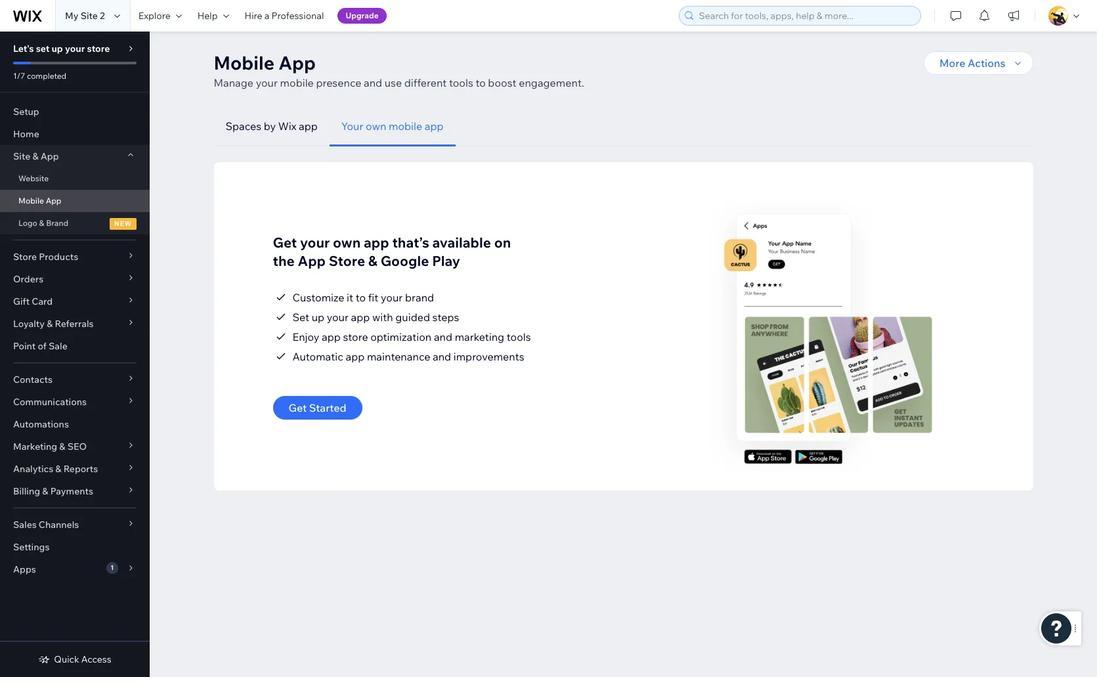 Task type: describe. For each thing, give the bounding box(es) containing it.
play
[[432, 252, 461, 269]]

apps
[[13, 564, 36, 576]]

loyalty & referrals
[[13, 318, 94, 330]]

set
[[36, 43, 50, 55]]

of
[[38, 340, 47, 352]]

analytics & reports button
[[0, 458, 150, 480]]

up inside customize it to fit your brand set up your app with guided steps enjoy app store optimization and marketing tools automatic app maintenance and improvements
[[312, 311, 325, 324]]

customize
[[293, 291, 345, 304]]

to inside customize it to fit your brand set up your app with guided steps enjoy app store optimization and marketing tools automatic app maintenance and improvements
[[356, 291, 366, 304]]

my site 2
[[65, 10, 105, 22]]

website link
[[0, 168, 150, 190]]

site & app
[[13, 150, 59, 162]]

set
[[293, 311, 309, 324]]

analytics
[[13, 463, 53, 475]]

& for seo
[[59, 441, 65, 453]]

hire a professional
[[245, 10, 324, 22]]

tools inside mobile app manage your mobile presence and use different tools to boost engagement.
[[449, 76, 474, 89]]

sidebar element
[[0, 32, 150, 677]]

& for brand
[[39, 218, 44, 228]]

spaces by wix app
[[226, 120, 318, 133]]

point of sale
[[13, 340, 68, 352]]

guided
[[396, 311, 430, 324]]

your inside mobile app manage your mobile presence and use different tools to boost engagement.
[[256, 76, 278, 89]]

store products
[[13, 251, 78, 263]]

& for app
[[32, 150, 39, 162]]

0 vertical spatial site
[[81, 10, 98, 22]]

site inside dropdown button
[[13, 150, 30, 162]]

quick access button
[[38, 654, 111, 666]]

app down different
[[425, 120, 444, 133]]

new
[[114, 219, 132, 228]]

reports
[[64, 463, 98, 475]]

mobile inside button
[[389, 120, 423, 133]]

1/7 completed
[[13, 71, 66, 81]]

tab list containing spaces by wix app
[[214, 106, 1034, 147]]

& for reports
[[55, 463, 61, 475]]

payments
[[50, 485, 93, 497]]

sale
[[49, 340, 68, 352]]

steps
[[433, 311, 459, 324]]

app right "automatic"
[[346, 350, 365, 363]]

logo
[[18, 218, 37, 228]]

your down it
[[327, 311, 349, 324]]

2
[[100, 10, 105, 22]]

store inside get your own app that's available on the app store & google play
[[329, 252, 365, 269]]

1/7
[[13, 71, 25, 81]]

& for payments
[[42, 485, 48, 497]]

your right fit
[[381, 291, 403, 304]]

gift card
[[13, 296, 53, 307]]

wix
[[278, 120, 297, 133]]

communications
[[13, 396, 87, 408]]

marketing & seo
[[13, 441, 87, 453]]

point of sale link
[[0, 335, 150, 357]]

use
[[385, 76, 402, 89]]

logo & brand
[[18, 218, 68, 228]]

orders button
[[0, 268, 150, 290]]

sales channels button
[[0, 514, 150, 536]]

google
[[381, 252, 429, 269]]

optimization
[[371, 330, 432, 344]]

quick access
[[54, 654, 111, 666]]

mobile app
[[18, 196, 61, 206]]

billing
[[13, 485, 40, 497]]

app inside get your own app that's available on the app store & google play
[[364, 234, 389, 251]]

fit
[[368, 291, 379, 304]]

app up brand
[[46, 196, 61, 206]]

enjoy
[[293, 330, 320, 344]]

get started button
[[273, 396, 362, 420]]

1
[[111, 564, 114, 572]]

sales channels
[[13, 519, 79, 531]]

on
[[495, 234, 511, 251]]

orders
[[13, 273, 43, 285]]

app inside dropdown button
[[41, 150, 59, 162]]

get for get your own app that's available on the app store & google play
[[273, 234, 297, 251]]

more actions button
[[924, 51, 1034, 75]]

available
[[433, 234, 491, 251]]

loyalty
[[13, 318, 45, 330]]

presence
[[316, 76, 362, 89]]

setup
[[13, 106, 39, 118]]

automatic
[[293, 350, 344, 363]]

store inside customize it to fit your brand set up your app with guided steps enjoy app store optimization and marketing tools automatic app maintenance and improvements
[[343, 330, 368, 344]]

maintenance
[[367, 350, 431, 363]]

home link
[[0, 123, 150, 145]]

your
[[342, 120, 364, 133]]

more actions
[[940, 56, 1006, 70]]

automations link
[[0, 413, 150, 436]]

the
[[273, 252, 295, 269]]

automations
[[13, 418, 69, 430]]

2 vertical spatial and
[[433, 350, 451, 363]]

billing & payments button
[[0, 480, 150, 503]]

& for referrals
[[47, 318, 53, 330]]

app up "automatic"
[[322, 330, 341, 344]]



Task type: vqa. For each thing, say whether or not it's contained in the screenshot.
Store Products
yes



Task type: locate. For each thing, give the bounding box(es) containing it.
0 horizontal spatial store
[[87, 43, 110, 55]]

settings link
[[0, 536, 150, 558]]

store inside dropdown button
[[13, 251, 37, 263]]

1 horizontal spatial site
[[81, 10, 98, 22]]

spaces
[[226, 120, 262, 133]]

& up website
[[32, 150, 39, 162]]

& left google
[[368, 252, 378, 269]]

mobile left presence
[[280, 76, 314, 89]]

tools
[[449, 76, 474, 89], [507, 330, 531, 344]]

up inside sidebar element
[[52, 43, 63, 55]]

1 horizontal spatial up
[[312, 311, 325, 324]]

mobile
[[214, 51, 275, 74], [18, 196, 44, 206]]

& right loyalty
[[47, 318, 53, 330]]

mobile for mobile app manage your mobile presence and use different tools to boost engagement.
[[214, 51, 275, 74]]

get inside get your own app that's available on the app store & google play
[[273, 234, 297, 251]]

store up it
[[329, 252, 365, 269]]

brand
[[405, 291, 434, 304]]

app up website
[[41, 150, 59, 162]]

your right set
[[65, 43, 85, 55]]

card
[[32, 296, 53, 307]]

upgrade
[[346, 11, 379, 20]]

0 vertical spatial up
[[52, 43, 63, 55]]

marketing & seo button
[[0, 436, 150, 458]]

mobile inside mobile app manage your mobile presence and use different tools to boost engagement.
[[280, 76, 314, 89]]

and
[[364, 76, 382, 89], [434, 330, 453, 344], [433, 350, 451, 363]]

get inside get started button
[[289, 401, 307, 415]]

contacts button
[[0, 369, 150, 391]]

help
[[198, 10, 218, 22]]

site left 2
[[81, 10, 98, 22]]

hire a professional link
[[237, 0, 332, 32]]

0 horizontal spatial mobile
[[18, 196, 44, 206]]

store
[[87, 43, 110, 55], [343, 330, 368, 344]]

get up the the
[[273, 234, 297, 251]]

app up google
[[364, 234, 389, 251]]

get your own app that's available on the app store & google play
[[273, 234, 511, 269]]

communications button
[[0, 391, 150, 413]]

mobile for mobile app
[[18, 196, 44, 206]]

site down home
[[13, 150, 30, 162]]

app down professional
[[279, 51, 316, 74]]

mobile app link
[[0, 190, 150, 212]]

store inside sidebar element
[[87, 43, 110, 55]]

your up customize
[[300, 234, 330, 251]]

with
[[372, 311, 393, 324]]

help button
[[190, 0, 237, 32]]

& inside site & app dropdown button
[[32, 150, 39, 162]]

app right the the
[[298, 252, 326, 269]]

mobile
[[280, 76, 314, 89], [389, 120, 423, 133]]

1 vertical spatial up
[[312, 311, 325, 324]]

marketing
[[455, 330, 505, 344]]

0 horizontal spatial up
[[52, 43, 63, 55]]

analytics & reports
[[13, 463, 98, 475]]

site
[[81, 10, 98, 22], [13, 150, 30, 162]]

0 vertical spatial get
[[273, 234, 297, 251]]

1 vertical spatial store
[[343, 330, 368, 344]]

your right manage
[[256, 76, 278, 89]]

0 vertical spatial mobile
[[214, 51, 275, 74]]

spaces by wix app button
[[214, 106, 330, 147]]

actions
[[968, 56, 1006, 70]]

0 vertical spatial and
[[364, 76, 382, 89]]

store products button
[[0, 246, 150, 268]]

own inside your own mobile app button
[[366, 120, 387, 133]]

products
[[39, 251, 78, 263]]

1 horizontal spatial own
[[366, 120, 387, 133]]

get
[[273, 234, 297, 251], [289, 401, 307, 415]]

1 vertical spatial mobile
[[389, 120, 423, 133]]

boost
[[488, 76, 517, 89]]

app inside get your own app that's available on the app store & google play
[[298, 252, 326, 269]]

settings
[[13, 541, 50, 553]]

0 vertical spatial to
[[476, 76, 486, 89]]

your own mobile app
[[342, 120, 444, 133]]

my
[[65, 10, 79, 22]]

let's
[[13, 43, 34, 55]]

referrals
[[55, 318, 94, 330]]

mobile down use
[[389, 120, 423, 133]]

point
[[13, 340, 36, 352]]

& left seo
[[59, 441, 65, 453]]

home
[[13, 128, 39, 140]]

site & app button
[[0, 145, 150, 168]]

marketing
[[13, 441, 57, 453]]

app right wix
[[299, 120, 318, 133]]

that's
[[392, 234, 429, 251]]

store up orders
[[13, 251, 37, 263]]

mobile app manage your mobile presence and use different tools to boost engagement.
[[214, 51, 585, 89]]

mobile inside sidebar element
[[18, 196, 44, 206]]

to inside mobile app manage your mobile presence and use different tools to boost engagement.
[[476, 76, 486, 89]]

hire
[[245, 10, 263, 22]]

app left with at the top of page
[[351, 311, 370, 324]]

own right your
[[366, 120, 387, 133]]

&
[[32, 150, 39, 162], [39, 218, 44, 228], [368, 252, 378, 269], [47, 318, 53, 330], [59, 441, 65, 453], [55, 463, 61, 475], [42, 485, 48, 497]]

tools right different
[[449, 76, 474, 89]]

1 horizontal spatial tools
[[507, 330, 531, 344]]

1 horizontal spatial store
[[343, 330, 368, 344]]

started
[[309, 401, 347, 415]]

billing & payments
[[13, 485, 93, 497]]

to
[[476, 76, 486, 89], [356, 291, 366, 304]]

& inside billing & payments dropdown button
[[42, 485, 48, 497]]

website
[[18, 173, 49, 183]]

own inside get your own app that's available on the app store & google play
[[333, 234, 361, 251]]

own up it
[[333, 234, 361, 251]]

1 vertical spatial tools
[[507, 330, 531, 344]]

Search for tools, apps, help & more... field
[[695, 7, 917, 25]]

& inside "loyalty & referrals" popup button
[[47, 318, 53, 330]]

0 horizontal spatial tools
[[449, 76, 474, 89]]

your own mobile app button
[[330, 106, 456, 147]]

app
[[279, 51, 316, 74], [41, 150, 59, 162], [46, 196, 61, 206], [298, 252, 326, 269]]

tools up improvements
[[507, 330, 531, 344]]

store down 2
[[87, 43, 110, 55]]

0 vertical spatial mobile
[[280, 76, 314, 89]]

1 vertical spatial to
[[356, 291, 366, 304]]

0 horizontal spatial own
[[333, 234, 361, 251]]

1 vertical spatial get
[[289, 401, 307, 415]]

customize it to fit your brand set up your app with guided steps enjoy app store optimization and marketing tools automatic app maintenance and improvements
[[293, 291, 531, 363]]

to left boost
[[476, 76, 486, 89]]

mobile up manage
[[214, 51, 275, 74]]

upgrade button
[[338, 8, 387, 24]]

channels
[[39, 519, 79, 531]]

0 horizontal spatial store
[[13, 251, 37, 263]]

explore
[[138, 10, 171, 22]]

gift
[[13, 296, 30, 307]]

and inside mobile app manage your mobile presence and use different tools to boost engagement.
[[364, 76, 382, 89]]

loyalty & referrals button
[[0, 313, 150, 335]]

1 horizontal spatial mobile
[[214, 51, 275, 74]]

& left reports
[[55, 463, 61, 475]]

completed
[[27, 71, 66, 81]]

& right "logo"
[[39, 218, 44, 228]]

by
[[264, 120, 276, 133]]

& right billing
[[42, 485, 48, 497]]

1 horizontal spatial to
[[476, 76, 486, 89]]

& inside analytics & reports popup button
[[55, 463, 61, 475]]

tools inside customize it to fit your brand set up your app with guided steps enjoy app store optimization and marketing tools automatic app maintenance and improvements
[[507, 330, 531, 344]]

to right it
[[356, 291, 366, 304]]

0 vertical spatial store
[[87, 43, 110, 55]]

mobile inside mobile app manage your mobile presence and use different tools to boost engagement.
[[214, 51, 275, 74]]

& inside the marketing & seo dropdown button
[[59, 441, 65, 453]]

up
[[52, 43, 63, 55], [312, 311, 325, 324]]

your inside sidebar element
[[65, 43, 85, 55]]

1 vertical spatial site
[[13, 150, 30, 162]]

get left the started
[[289, 401, 307, 415]]

0 horizontal spatial site
[[13, 150, 30, 162]]

1 horizontal spatial store
[[329, 252, 365, 269]]

1 horizontal spatial mobile
[[389, 120, 423, 133]]

& inside get your own app that's available on the app store & google play
[[368, 252, 378, 269]]

0 horizontal spatial mobile
[[280, 76, 314, 89]]

mobile down website
[[18, 196, 44, 206]]

own
[[366, 120, 387, 133], [333, 234, 361, 251]]

0 vertical spatial tools
[[449, 76, 474, 89]]

0 vertical spatial own
[[366, 120, 387, 133]]

app inside mobile app manage your mobile presence and use different tools to boost engagement.
[[279, 51, 316, 74]]

store down it
[[343, 330, 368, 344]]

setup link
[[0, 101, 150, 123]]

tab list
[[214, 106, 1034, 147]]

1 vertical spatial and
[[434, 330, 453, 344]]

0 horizontal spatial to
[[356, 291, 366, 304]]

let's set up your store
[[13, 43, 110, 55]]

seo
[[67, 441, 87, 453]]

your inside get your own app that's available on the app store & google play
[[300, 234, 330, 251]]

it
[[347, 291, 354, 304]]

1 vertical spatial mobile
[[18, 196, 44, 206]]

1 vertical spatial own
[[333, 234, 361, 251]]

more
[[940, 56, 966, 70]]

app
[[299, 120, 318, 133], [425, 120, 444, 133], [364, 234, 389, 251], [351, 311, 370, 324], [322, 330, 341, 344], [346, 350, 365, 363]]

get for get started
[[289, 401, 307, 415]]

a
[[265, 10, 270, 22]]

brand
[[46, 218, 68, 228]]



